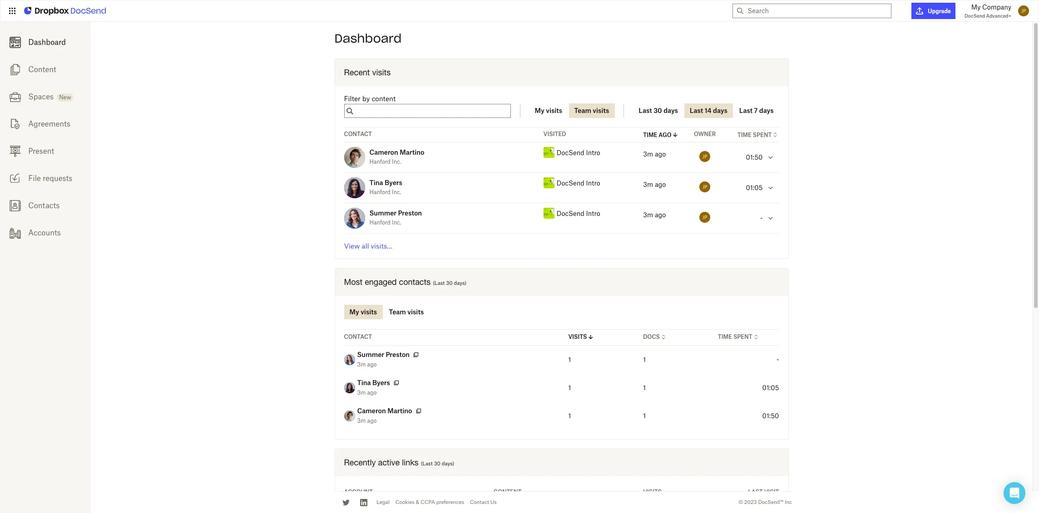 Task type: describe. For each thing, give the bounding box(es) containing it.
visits for my visits button
[[546, 107, 563, 115]]

ago
[[659, 132, 672, 139]]

intro for 01:50
[[586, 149, 601, 157]]

2 vertical spatial contact
[[470, 500, 489, 506]]

jp for 01:05
[[703, 185, 708, 190]]

martino for cameron martino
[[388, 408, 412, 415]]

last visit
[[749, 489, 780, 496]]

team visits for team visits button
[[575, 107, 610, 115]]

summer for summer preston
[[357, 351, 385, 359]]

inc. for preston
[[392, 219, 401, 226]]

cameron martino link inside engaged contacts list element
[[357, 408, 412, 417]]

&
[[416, 500, 420, 506]]

last 7 days
[[740, 107, 774, 115]]

3m ago for tina
[[357, 390, 377, 397]]

search image
[[347, 107, 353, 116]]

last 7 days button
[[734, 104, 780, 118]]

docsend for 01:05
[[557, 179, 585, 187]]

Team visits radio
[[384, 305, 430, 320]]

file requests link
[[0, 165, 91, 192]]

01:05 inside engaged contacts list element
[[763, 384, 780, 392]]

ccpa
[[421, 500, 435, 506]]

- inside engaged contacts list element
[[777, 356, 780, 364]]

legal
[[377, 500, 390, 506]]

3m ago jp for -
[[644, 212, 708, 221]]

spaces
[[28, 92, 54, 101]]

time spent inside the recent visits list list
[[738, 132, 772, 139]]

content link
[[0, 56, 91, 83]]

visited
[[544, 131, 566, 138]]

tina byers image
[[344, 178, 365, 199]]

last 30 days button
[[634, 104, 684, 118]]

summer for summer preston hanford inc.
[[370, 209, 397, 217]]

new
[[59, 94, 71, 101]]

cameron martino hanford inc.
[[370, 149, 425, 165]]

sidebar documents image
[[9, 64, 21, 75]]

view all visits…
[[344, 242, 393, 251]]

tab list containing last 30 days
[[634, 95, 780, 118]]

cameron martino
[[357, 408, 412, 415]]

hanford inc. link for tina
[[370, 189, 401, 196]]

team visits for 'team visits' radio
[[389, 309, 424, 316]]

contact us link
[[470, 500, 497, 506]]

cookies
[[396, 500, 415, 506]]

docsend inside my company docsend advanced+
[[965, 13, 986, 19]]

last 30 days
[[639, 107, 678, 115]]

inc. for byers
[[392, 189, 401, 196]]

recently
[[344, 459, 376, 468]]

Search text field
[[748, 4, 888, 18]]

1 vertical spatial tina byers link
[[357, 379, 390, 389]]

engaged contacts list element
[[337, 329, 786, 431]]

us
[[491, 500, 497, 506]]

preferences
[[437, 500, 464, 506]]

docsend intro for tina byers
[[557, 179, 601, 187]]

hanford inc. link for cameron
[[370, 158, 401, 165]]

active
[[378, 459, 400, 468]]

visits for team visits button
[[593, 107, 610, 115]]

links
[[402, 459, 419, 468]]

7
[[755, 107, 758, 115]]

1 vertical spatial time spent button
[[718, 334, 760, 341]]

01:50 inside the recent visits list list
[[746, 154, 763, 161]]

my company docsend advanced+
[[965, 3, 1012, 19]]

©
[[739, 500, 743, 506]]

1 horizontal spatial visits
[[644, 489, 662, 496]]

cookies & ccpa preferences link
[[396, 500, 464, 506]]

receive image
[[9, 173, 21, 184]]

cameron for cameron martino
[[357, 408, 386, 415]]

preston for summer preston
[[386, 351, 410, 359]]

owner
[[694, 131, 716, 138]]

visits inside button
[[569, 334, 587, 341]]

dashboard link
[[0, 29, 91, 56]]

0 horizontal spatial tab list
[[344, 305, 430, 320]]

hanford inc. link for summer
[[370, 219, 401, 226]]

filter
[[344, 94, 361, 103]]

hanford for cameron
[[370, 158, 391, 165]]

agreements
[[28, 120, 70, 129]]

last for last 14 days
[[690, 107, 704, 115]]

spent for time spent button within the the recent visits list list
[[753, 132, 772, 139]]

file requests
[[28, 174, 72, 183]]

preston for summer preston hanford inc.
[[398, 209, 422, 217]]

tina for tina byers
[[357, 379, 371, 387]]

contact us
[[470, 500, 497, 506]]

account
[[344, 489, 373, 496]]

docsend for -
[[557, 210, 585, 218]]

2023
[[745, 500, 757, 506]]

my for my visits radio
[[350, 309, 359, 316]]

time for time spent button to the bottom
[[718, 334, 733, 341]]

last for last visit
[[749, 489, 763, 496]]

last 14 days
[[690, 107, 728, 115]]

days for last 30 days
[[664, 107, 678, 115]]

file
[[28, 174, 41, 183]]

tina byers hanford inc.
[[370, 179, 403, 196]]

days) for recently active links
[[442, 461, 455, 468]]

present link
[[0, 138, 91, 165]]

summer preston link inside engaged contacts list element
[[357, 351, 410, 361]]

3m ago jp for 01:50
[[644, 151, 708, 160]]

accounts
[[28, 229, 61, 238]]

docs
[[644, 334, 660, 341]]

(last for recently active links
[[421, 461, 433, 468]]

by
[[363, 94, 370, 103]]

time ago
[[644, 132, 672, 139]]

summer preston image
[[344, 208, 365, 229]]

visit
[[765, 489, 780, 496]]

01:50 inside engaged contacts list element
[[763, 413, 780, 420]]

01:05 inside the recent visits list list
[[746, 184, 763, 192]]

filter by content
[[344, 94, 396, 103]]

cameron for cameron martino hanford inc.
[[370, 149, 398, 156]]

days) for most engaged contacts
[[454, 280, 467, 287]]

contact inside the recent visits list list
[[344, 131, 372, 138]]

docs button
[[644, 334, 668, 341]]

last 14 days button
[[685, 104, 733, 118]]

summer preston
[[357, 351, 410, 359]]

team visits button
[[569, 104, 615, 118]]

visits for 'team visits' radio
[[408, 309, 424, 316]]

hanford for summer
[[370, 219, 391, 226]]

byers for tina byers
[[373, 379, 390, 387]]



Task type: locate. For each thing, give the bounding box(es) containing it.
1 vertical spatial hanford inc. link
[[370, 189, 401, 196]]

(last inside recently active links (last 30 days)
[[421, 461, 433, 468]]

cameron up tina byers hanford inc. on the left of the page
[[370, 149, 398, 156]]

2 docsend intro link from the top
[[557, 179, 601, 187]]

visits
[[569, 334, 587, 341], [644, 489, 662, 496]]

my visits for my visits button
[[535, 107, 563, 115]]

team visits down "most engaged contacts (last 30 days)"
[[389, 309, 424, 316]]

recent
[[344, 68, 370, 77]]

preston
[[398, 209, 422, 217], [386, 351, 410, 359]]

visits for my visits radio
[[361, 309, 377, 316]]

jp
[[1022, 8, 1027, 14], [703, 154, 708, 160], [703, 185, 708, 190], [703, 215, 708, 221]]

1 vertical spatial content
[[494, 489, 522, 496]]

inc. up visits…
[[392, 219, 401, 226]]

time inside engaged contacts list element
[[718, 334, 733, 341]]

2 vertical spatial docsend intro
[[557, 210, 601, 218]]

1 horizontal spatial time
[[718, 334, 733, 341]]

copy email image
[[413, 352, 420, 359], [393, 380, 400, 387], [415, 408, 422, 415]]

last inside last 30 days button
[[639, 107, 652, 115]]

team for 'team visits' radio
[[389, 309, 406, 316]]

copy email image right cameron martino at bottom
[[415, 408, 422, 415]]

1 horizontal spatial team visits
[[575, 107, 610, 115]]

visits inside 'team visits' radio
[[408, 309, 424, 316]]

upgrade image
[[917, 7, 924, 15]]

copy email image right 'tina byers'
[[393, 380, 400, 387]]

summer preston image inside the recent visits list list
[[344, 208, 365, 229]]

1 vertical spatial preston
[[386, 351, 410, 359]]

1 vertical spatial team
[[389, 309, 406, 316]]

tab list
[[530, 95, 615, 118], [634, 95, 780, 118], [344, 305, 430, 320]]

spent inside the recent visits list list
[[753, 132, 772, 139]]

days for last 7 days
[[760, 107, 774, 115]]

0 vertical spatial copy email image
[[413, 352, 420, 359]]

0 vertical spatial spent
[[753, 132, 772, 139]]

2 vertical spatial inc.
[[392, 219, 401, 226]]

30 up time ago
[[654, 107, 662, 115]]

time ago button
[[644, 132, 679, 139]]

0 vertical spatial 3m ago jp
[[644, 151, 708, 160]]

legal link
[[377, 500, 390, 506]]

time spent
[[738, 132, 772, 139], [718, 334, 753, 341]]

2 hanford inc. link from the top
[[370, 189, 401, 196]]

martino inside 'cameron martino hanford inc.'
[[400, 149, 425, 156]]

2 docsend intro from the top
[[557, 179, 601, 187]]

0 vertical spatial my
[[972, 3, 981, 11]]

3m ago jp
[[644, 151, 708, 160], [644, 181, 708, 190], [644, 212, 708, 221]]

upgrade
[[929, 7, 952, 14]]

tina
[[370, 179, 383, 187], [357, 379, 371, 387]]

dashboard up recent visits
[[335, 31, 402, 46]]

preston up 'tina byers'
[[386, 351, 410, 359]]

team visits inside button
[[575, 107, 610, 115]]

time
[[644, 132, 658, 139], [738, 132, 752, 139], [718, 334, 733, 341]]

0 vertical spatial content
[[28, 65, 56, 74]]

sidebar ndas image
[[9, 119, 21, 130]]

1 vertical spatial byers
[[373, 379, 390, 387]]

0 horizontal spatial content
[[28, 65, 56, 74]]

3m ago for summer
[[357, 362, 377, 368]]

2 horizontal spatial tab list
[[634, 95, 780, 118]]

upgrade button
[[912, 3, 956, 19]]

byers for tina byers hanford inc.
[[385, 179, 403, 187]]

intro for 01:05
[[586, 179, 601, 187]]

30 right contacts
[[446, 280, 453, 287]]

1 vertical spatial 3m ago jp
[[644, 181, 708, 190]]

30 inside "most engaged contacts (last 30 days)"
[[446, 280, 453, 287]]

visits inside team visits button
[[593, 107, 610, 115]]

summer inside engaged contacts list element
[[357, 351, 385, 359]]

sidebar accounts image
[[9, 228, 21, 239]]

copy email image for summer preston
[[413, 352, 420, 359]]

time for time spent button within the the recent visits list list
[[738, 132, 752, 139]]

cookies & ccpa preferences
[[396, 500, 464, 506]]

0 horizontal spatial my visits
[[350, 309, 377, 316]]

30 inside recently active links (last 30 days)
[[434, 461, 441, 468]]

content
[[28, 65, 56, 74], [494, 489, 522, 496]]

contact
[[344, 131, 372, 138], [344, 334, 372, 341], [470, 500, 489, 506]]

docsend intro for cameron martino
[[557, 149, 601, 157]]

summer preston hanford inc.
[[370, 209, 422, 226]]

1 vertical spatial copy email image
[[393, 380, 400, 387]]

tina byers
[[357, 379, 390, 387]]

team inside 'team visits' radio
[[389, 309, 406, 316]]

cameron martino image
[[344, 411, 355, 422], [344, 411, 355, 422]]

hanford inc. link
[[370, 158, 401, 165], [370, 189, 401, 196], [370, 219, 401, 226]]

2 3m ago from the top
[[357, 390, 377, 397]]

martino
[[400, 149, 425, 156], [388, 408, 412, 415]]

3 docsend intro from the top
[[557, 210, 601, 218]]

contacts link
[[0, 192, 91, 219]]

0 vertical spatial inc.
[[392, 158, 401, 165]]

0 vertical spatial byers
[[385, 179, 403, 187]]

tina inside engaged contacts list element
[[357, 379, 371, 387]]

0 vertical spatial cameron
[[370, 149, 398, 156]]

all
[[362, 242, 369, 251]]

cameron
[[370, 149, 398, 156], [357, 408, 386, 415]]

tina byers image
[[344, 178, 365, 199], [344, 383, 355, 394], [344, 383, 355, 394]]

summer preston image
[[344, 208, 365, 229], [344, 355, 355, 366], [344, 355, 355, 366]]

accounts link
[[0, 219, 91, 247]]

summer inside summer preston hanford inc.
[[370, 209, 397, 217]]

2 inc. from the top
[[392, 189, 401, 196]]

2 vertical spatial hanford
[[370, 219, 391, 226]]

dashboard up content link
[[28, 38, 66, 47]]

docsend™
[[759, 500, 784, 506]]

3m ago down 'tina byers'
[[357, 390, 377, 397]]

inc
[[785, 500, 793, 506]]

2 3m ago jp from the top
[[644, 181, 708, 190]]

0 vertical spatial martino
[[400, 149, 425, 156]]

present
[[28, 147, 54, 156]]

1 inc. from the top
[[392, 158, 401, 165]]

last for last 7 days
[[740, 107, 753, 115]]

3 hanford from the top
[[370, 219, 391, 226]]

my inside radio
[[350, 309, 359, 316]]

3m
[[644, 151, 654, 158], [644, 181, 654, 189], [644, 212, 654, 219], [357, 362, 366, 368], [357, 390, 366, 397], [357, 418, 366, 425]]

time spent button
[[738, 132, 780, 139], [718, 334, 760, 341]]

2 vertical spatial copy email image
[[415, 408, 422, 415]]

3 intro from the top
[[586, 210, 601, 218]]

preston down tina byers hanford inc. on the left of the page
[[398, 209, 422, 217]]

sidebar dashboard image
[[9, 37, 21, 48]]

last up 2023
[[749, 489, 763, 496]]

1 vertical spatial intro
[[586, 179, 601, 187]]

team down "most engaged contacts (last 30 days)"
[[389, 309, 406, 316]]

30
[[654, 107, 662, 115], [446, 280, 453, 287], [434, 461, 441, 468]]

most
[[344, 278, 363, 287]]

inc. for martino
[[392, 158, 401, 165]]

hanford right tina byers icon
[[370, 189, 391, 196]]

1 hanford from the top
[[370, 158, 391, 165]]

my up visited
[[535, 107, 545, 115]]

0 vertical spatial intro
[[586, 149, 601, 157]]

preston inside summer preston hanford inc.
[[398, 209, 422, 217]]

1 vertical spatial my
[[535, 107, 545, 115]]

inc. inside 'cameron martino hanford inc.'
[[392, 158, 401, 165]]

tina down summer preston
[[357, 379, 371, 387]]

team visits right my visits button
[[575, 107, 610, 115]]

days) inside recently active links (last 30 days)
[[442, 461, 455, 468]]

time inside time ago button
[[644, 132, 658, 139]]

jp for 01:50
[[703, 154, 708, 160]]

0 vertical spatial team visits
[[575, 107, 610, 115]]

inc. inside tina byers hanford inc.
[[392, 189, 401, 196]]

copy email image for tina byers
[[393, 380, 400, 387]]

last for last 30 days
[[639, 107, 652, 115]]

0 vertical spatial preston
[[398, 209, 422, 217]]

copy email image for cameron martino
[[415, 408, 422, 415]]

1 vertical spatial spent
[[734, 334, 753, 341]]

jp inside popup button
[[1022, 8, 1027, 14]]

2 hanford from the top
[[370, 189, 391, 196]]

team inside team visits button
[[575, 107, 592, 115]]

hanford up tina byers hanford inc. on the left of the page
[[370, 158, 391, 165]]

3m ago down cameron martino at bottom
[[357, 418, 377, 425]]

byers
[[385, 179, 403, 187], [373, 379, 390, 387]]

days right 7
[[760, 107, 774, 115]]

hanford for tina
[[370, 189, 391, 196]]

30 inside button
[[654, 107, 662, 115]]

tina right tina byers icon
[[370, 179, 383, 187]]

14
[[705, 107, 712, 115]]

tab list down engaged
[[344, 305, 430, 320]]

visits inside my visits radio
[[361, 309, 377, 316]]

1 vertical spatial (last
[[421, 461, 433, 468]]

0 vertical spatial 30
[[654, 107, 662, 115]]

team right my visits button
[[575, 107, 592, 115]]

1 docsend intro link from the top
[[557, 149, 601, 157]]

days up ago
[[664, 107, 678, 115]]

3m ago down summer preston
[[357, 362, 377, 368]]

visits inside my visits button
[[546, 107, 563, 115]]

0 vertical spatial -
[[761, 215, 763, 222]]

0 vertical spatial 01:05
[[746, 184, 763, 192]]

summer up 'tina byers'
[[357, 351, 385, 359]]

1
[[569, 356, 571, 364], [644, 356, 646, 364], [569, 384, 571, 392], [644, 384, 646, 392], [569, 413, 571, 420], [644, 413, 646, 420]]

docsend intro link for preston
[[557, 210, 601, 218]]

contacts
[[28, 201, 60, 210]]

days right 14
[[714, 107, 728, 115]]

1 vertical spatial days)
[[442, 461, 455, 468]]

last left 7
[[740, 107, 753, 115]]

tab list up visited
[[530, 95, 615, 118]]

summer
[[370, 209, 397, 217], [357, 351, 385, 359]]

1 3m ago from the top
[[357, 362, 377, 368]]

2 vertical spatial 3m ago jp
[[644, 212, 708, 221]]

2 horizontal spatial 30
[[654, 107, 662, 115]]

0 vertical spatial tina
[[370, 179, 383, 187]]

tina for tina byers hanford inc.
[[370, 179, 383, 187]]

days) inside "most engaged contacts (last 30 days)"
[[454, 280, 467, 287]]

recent visits
[[344, 68, 391, 77]]

2 intro from the top
[[586, 179, 601, 187]]

0 horizontal spatial my
[[350, 309, 359, 316]]

time spent inside engaged contacts list element
[[718, 334, 753, 341]]

2 horizontal spatial days
[[760, 107, 774, 115]]

hanford inc. link up tina byers hanford inc. on the left of the page
[[370, 158, 401, 165]]

My visits radio
[[344, 305, 383, 320]]

sidebar spaces image
[[9, 91, 21, 103]]

view all visits… link
[[344, 242, 393, 251]]

sidebar contacts image
[[9, 200, 21, 212]]

summer preston link down tina byers hanford inc. on the left of the page
[[370, 209, 422, 217]]

1 horizontal spatial spent
[[753, 132, 772, 139]]

spent for time spent button to the bottom
[[734, 334, 753, 341]]

1 days from the left
[[664, 107, 678, 115]]

martino down 'tina byers'
[[388, 408, 412, 415]]

0 horizontal spatial time
[[644, 132, 658, 139]]

time spent button inside the recent visits list list
[[738, 132, 780, 139]]

byers inside tina byers hanford inc.
[[385, 179, 403, 187]]

0 horizontal spatial team
[[389, 309, 406, 316]]

my visits inside button
[[535, 107, 563, 115]]

jp button
[[1017, 3, 1032, 19]]

1 vertical spatial -
[[777, 356, 780, 364]]

visits
[[372, 68, 391, 77], [546, 107, 563, 115], [593, 107, 610, 115], [361, 309, 377, 316], [408, 309, 424, 316]]

martino for cameron martino hanford inc.
[[400, 149, 425, 156]]

last inside last 7 days button
[[740, 107, 753, 115]]

1 horizontal spatial days
[[714, 107, 728, 115]]

cameron martino link up tina byers hanford inc. on the left of the page
[[370, 149, 425, 156]]

copy email image right summer preston
[[413, 352, 420, 359]]

0 vertical spatial cameron martino link
[[370, 149, 425, 156]]

0 vertical spatial 3m ago
[[357, 362, 377, 368]]

inc.
[[392, 158, 401, 165], [392, 189, 401, 196], [392, 219, 401, 226]]

advanced+
[[987, 13, 1012, 19]]

1 hanford inc. link from the top
[[370, 158, 401, 165]]

3 docsend intro link from the top
[[557, 210, 601, 218]]

jp for -
[[703, 215, 708, 221]]

recent visits list list
[[335, 118, 789, 259]]

2 vertical spatial my
[[350, 309, 359, 316]]

1 horizontal spatial my visits
[[535, 107, 563, 115]]

1 vertical spatial cameron
[[357, 408, 386, 415]]

(last inside "most engaged contacts (last 30 days)"
[[433, 280, 445, 287]]

3 days from the left
[[760, 107, 774, 115]]

intro
[[586, 149, 601, 157], [586, 179, 601, 187], [586, 210, 601, 218]]

team visits inside radio
[[389, 309, 424, 316]]

(last right links
[[421, 461, 433, 468]]

martino up tina byers hanford inc. on the left of the page
[[400, 149, 425, 156]]

cameron martino link down 'tina byers'
[[357, 408, 412, 417]]

1 vertical spatial contact
[[344, 334, 372, 341]]

0 horizontal spatial team visits
[[389, 309, 424, 316]]

view
[[344, 242, 360, 251]]

3m ago jp for 01:05
[[644, 181, 708, 190]]

intro for -
[[586, 210, 601, 218]]

tina byers link up cameron martino at bottom
[[357, 379, 390, 389]]

agreements link
[[0, 110, 91, 138]]

docsend
[[965, 13, 986, 19], [557, 149, 585, 157], [557, 179, 585, 187], [557, 210, 585, 218]]

inc. up summer preston hanford inc.
[[392, 189, 401, 196]]

last up time ago
[[639, 107, 652, 115]]

1 vertical spatial summer preston link
[[357, 351, 410, 361]]

0 vertical spatial docsend intro link
[[557, 149, 601, 157]]

0 vertical spatial days)
[[454, 280, 467, 287]]

docsend intro link for byers
[[557, 179, 601, 187]]

docsend intro link
[[557, 149, 601, 157], [557, 179, 601, 187], [557, 210, 601, 218]]

docsend intro link for martino
[[557, 149, 601, 157]]

0 vertical spatial hanford
[[370, 158, 391, 165]]

0 vertical spatial visits
[[569, 334, 587, 341]]

0 horizontal spatial (last
[[421, 461, 433, 468]]

1 docsend intro from the top
[[557, 149, 601, 157]]

3m ago
[[357, 362, 377, 368], [357, 390, 377, 397], [357, 418, 377, 425]]

my visits down most
[[350, 309, 377, 316]]

spaces new
[[28, 92, 71, 101]]

summer preston link up 'tina byers'
[[357, 351, 410, 361]]

my visits up visited
[[535, 107, 563, 115]]

inc. inside summer preston hanford inc.
[[392, 219, 401, 226]]

Filter by content text field
[[355, 107, 511, 117]]

30 for links
[[434, 461, 441, 468]]

days) right links
[[442, 461, 455, 468]]

30 right links
[[434, 461, 441, 468]]

0 vertical spatial team
[[575, 107, 592, 115]]

30 for contacts
[[446, 280, 453, 287]]

engaged
[[365, 278, 397, 287]]

my inside my company docsend advanced+
[[972, 3, 981, 11]]

byers down summer preston
[[373, 379, 390, 387]]

1 vertical spatial docsend intro
[[557, 179, 601, 187]]

2 horizontal spatial my
[[972, 3, 981, 11]]

0 vertical spatial tina byers link
[[370, 179, 403, 187]]

hanford inc. link up summer preston hanford inc.
[[370, 189, 401, 196]]

01:50
[[746, 154, 763, 161], [763, 413, 780, 420]]

3 inc. from the top
[[392, 219, 401, 226]]

hanford inside summer preston hanford inc.
[[370, 219, 391, 226]]

2 vertical spatial 3m ago
[[357, 418, 377, 425]]

1 vertical spatial my visits
[[350, 309, 377, 316]]

tab list up owner
[[634, 95, 780, 118]]

my for my visits button
[[535, 107, 545, 115]]

(last right contacts
[[433, 280, 445, 287]]

byers down 'cameron martino hanford inc.'
[[385, 179, 403, 187]]

1 vertical spatial 30
[[446, 280, 453, 287]]

contact left us
[[470, 500, 489, 506]]

0 horizontal spatial spent
[[734, 334, 753, 341]]

1 vertical spatial hanford
[[370, 189, 391, 196]]

© 2023 docsend™ inc
[[739, 500, 793, 506]]

visits…
[[371, 242, 393, 251]]

1 horizontal spatial my
[[535, 107, 545, 115]]

1 horizontal spatial dashboard
[[335, 31, 402, 46]]

2 vertical spatial docsend intro link
[[557, 210, 601, 218]]

cameron inside engaged contacts list element
[[357, 408, 386, 415]]

cameron down 'tina byers'
[[357, 408, 386, 415]]

1 horizontal spatial tab list
[[530, 95, 615, 118]]

0 vertical spatial time spent button
[[738, 132, 780, 139]]

cameron inside 'cameron martino hanford inc.'
[[370, 149, 398, 156]]

hanford inside tina byers hanford inc.
[[370, 189, 391, 196]]

my down most
[[350, 309, 359, 316]]

inc. up tina byers hanford inc. on the left of the page
[[392, 158, 401, 165]]

content
[[372, 94, 396, 103]]

recently active links (last 30 days)
[[344, 459, 455, 468]]

2 vertical spatial hanford inc. link
[[370, 219, 401, 226]]

1 vertical spatial 3m ago
[[357, 390, 377, 397]]

time for time ago button
[[644, 132, 658, 139]]

0 horizontal spatial days
[[664, 107, 678, 115]]

my left company
[[972, 3, 981, 11]]

1 vertical spatial 01:50
[[763, 413, 780, 420]]

2 days from the left
[[714, 107, 728, 115]]

spent inside engaged contacts list element
[[734, 334, 753, 341]]

company
[[983, 3, 1012, 11]]

1 3m ago jp from the top
[[644, 151, 708, 160]]

days)
[[454, 280, 467, 287], [442, 461, 455, 468]]

dashboard
[[335, 31, 402, 46], [28, 38, 66, 47]]

1 vertical spatial team visits
[[389, 309, 424, 316]]

last inside last 14 days button
[[690, 107, 704, 115]]

contact down search icon
[[344, 131, 372, 138]]

content up us
[[494, 489, 522, 496]]

3 3m ago from the top
[[357, 418, 377, 425]]

- inside the recent visits list list
[[761, 215, 763, 222]]

sidebar present image
[[9, 146, 21, 157]]

my inside button
[[535, 107, 545, 115]]

my
[[972, 3, 981, 11], [535, 107, 545, 115], [350, 309, 359, 316]]

content right sidebar documents image
[[28, 65, 56, 74]]

1 intro from the top
[[586, 149, 601, 157]]

my visits for my visits radio
[[350, 309, 377, 316]]

last
[[639, 107, 652, 115], [690, 107, 704, 115], [740, 107, 753, 115], [749, 489, 763, 496]]

-
[[761, 215, 763, 222], [777, 356, 780, 364]]

0 vertical spatial summer preston link
[[370, 209, 422, 217]]

byers inside engaged contacts list element
[[373, 379, 390, 387]]

team for team visits button
[[575, 107, 592, 115]]

(last for most engaged contacts
[[433, 280, 445, 287]]

tina inside tina byers hanford inc.
[[370, 179, 383, 187]]

hanford up visits…
[[370, 219, 391, 226]]

1 vertical spatial cameron martino link
[[357, 408, 412, 417]]

requests
[[43, 174, 72, 183]]

most engaged contacts (last 30 days)
[[344, 278, 467, 287]]

1 horizontal spatial (last
[[433, 280, 445, 287]]

visits button
[[569, 334, 595, 341]]

last left 14
[[690, 107, 704, 115]]

days for last 14 days
[[714, 107, 728, 115]]

cameron martino link
[[370, 149, 425, 156], [357, 408, 412, 417]]

days) right contacts
[[454, 280, 467, 287]]

0 vertical spatial 01:50
[[746, 154, 763, 161]]

summer down tina byers hanford inc. on the left of the page
[[370, 209, 397, 217]]

1 horizontal spatial 30
[[446, 280, 453, 287]]

docsend intro for summer preston
[[557, 210, 601, 218]]

contact down my visits radio
[[344, 334, 372, 341]]

01:05
[[746, 184, 763, 192], [763, 384, 780, 392]]

hanford inside 'cameron martino hanford inc.'
[[370, 158, 391, 165]]

1 horizontal spatial -
[[777, 356, 780, 364]]

martino inside engaged contacts list element
[[388, 408, 412, 415]]

cameron martino image
[[344, 147, 365, 168], [344, 147, 365, 168]]

my visits inside radio
[[350, 309, 377, 316]]

1 vertical spatial 01:05
[[763, 384, 780, 392]]

docsend for 01:50
[[557, 149, 585, 157]]

hanford inc. link up visits…
[[370, 219, 401, 226]]

0 vertical spatial summer
[[370, 209, 397, 217]]

tina byers link down 'cameron martino hanford inc.'
[[370, 179, 403, 187]]

0 vertical spatial (last
[[433, 280, 445, 287]]

2 vertical spatial 30
[[434, 461, 441, 468]]

3 3m ago jp from the top
[[644, 212, 708, 221]]

contacts
[[399, 278, 431, 287]]

1 horizontal spatial team
[[575, 107, 592, 115]]

3m ago for cameron
[[357, 418, 377, 425]]

days inside button
[[714, 107, 728, 115]]

1 vertical spatial visits
[[644, 489, 662, 496]]

1 horizontal spatial content
[[494, 489, 522, 496]]

3 hanford inc. link from the top
[[370, 219, 401, 226]]

preston inside engaged contacts list element
[[386, 351, 410, 359]]

my visits button
[[530, 104, 568, 118]]

1 vertical spatial time spent
[[718, 334, 753, 341]]

0 vertical spatial hanford inc. link
[[370, 158, 401, 165]]

0 horizontal spatial -
[[761, 215, 763, 222]]

summer preston link inside the recent visits list list
[[370, 209, 422, 217]]

0 horizontal spatial dashboard
[[28, 38, 66, 47]]

0 vertical spatial time spent
[[738, 132, 772, 139]]



Task type: vqa. For each thing, say whether or not it's contained in the screenshot.
Tina Byers link
yes



